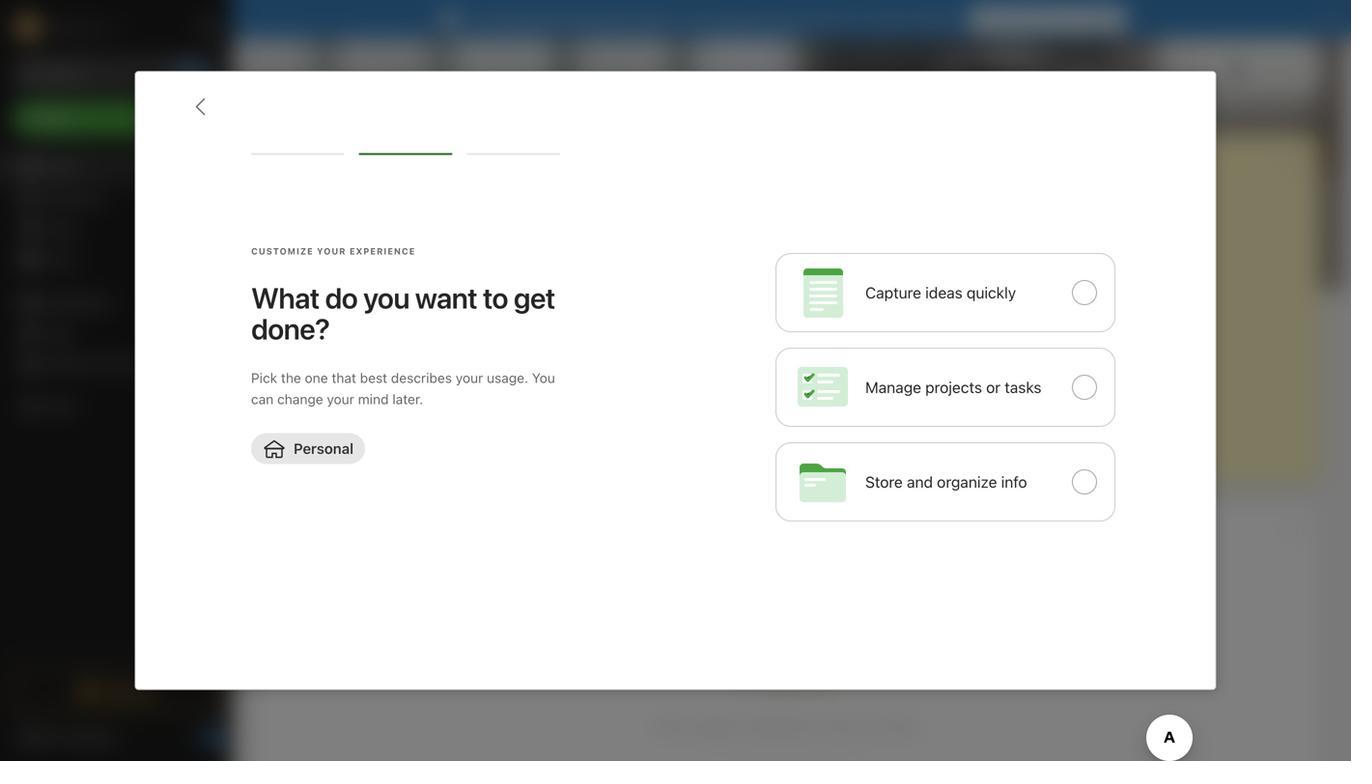 Task type: locate. For each thing, give the bounding box(es) containing it.
0 vertical spatial tab
[[270, 182, 314, 201]]

0 horizontal spatial notes
[[43, 221, 79, 237]]

tasks
[[43, 252, 78, 268]]

1 horizontal spatial notes
[[270, 152, 316, 168]]

want
[[415, 281, 477, 315]]

notes up tasks
[[43, 221, 79, 237]]

1 horizontal spatial get
[[982, 11, 1005, 27]]

manage
[[866, 378, 922, 396]]

note
[[379, 357, 409, 376]]

2 for from the left
[[1050, 11, 1069, 27]]

0 vertical spatial notes
[[270, 152, 316, 168]]

good afternoon, noah!
[[255, 58, 448, 81]]

your down that
[[327, 391, 354, 407]]

0 vertical spatial personal
[[558, 11, 614, 27]]

tab
[[270, 182, 314, 201], [270, 553, 333, 572]]

pick the one that best describes your usage. you can change your mind later.
[[251, 370, 555, 407]]

best
[[360, 370, 387, 386]]

tab list
[[270, 182, 314, 201]]

1 for from the left
[[617, 11, 635, 27]]

your
[[775, 11, 802, 27], [456, 370, 483, 386], [327, 391, 354, 407]]

tags button
[[0, 318, 231, 349]]

0 vertical spatial get
[[982, 11, 1005, 27]]

tasks button
[[0, 244, 231, 275]]

store and organize info button
[[776, 442, 1116, 521]]

get inside button
[[982, 11, 1005, 27]]

0 horizontal spatial get
[[43, 730, 66, 746]]

your right all
[[775, 11, 802, 27]]

14,
[[1137, 63, 1153, 76]]

Search text field
[[25, 56, 207, 91]]

free
[[1021, 11, 1047, 27]]

personal down change at the left bottom of page
[[294, 440, 354, 457]]

manage projects or tasks button
[[776, 348, 1116, 427]]

1 vertical spatial personal
[[294, 440, 354, 457]]

0 horizontal spatial for
[[617, 11, 635, 27]]

personal right evernote
[[558, 11, 614, 27]]

1 vertical spatial the
[[860, 717, 883, 736]]

save useful information from the web.
[[655, 717, 920, 736]]

quickly
[[967, 283, 1016, 302]]

None search field
[[25, 56, 207, 91]]

notebooks
[[43, 294, 111, 310]]

0
[[209, 732, 216, 744]]

manage projects or tasks
[[866, 378, 1042, 396]]

notes
[[270, 152, 316, 168], [43, 221, 79, 237]]

your left usage.
[[456, 370, 483, 386]]

it
[[1009, 11, 1017, 27]]

1 vertical spatial get
[[43, 730, 66, 746]]

0 horizontal spatial the
[[281, 370, 301, 386]]

capture ideas quickly button
[[776, 253, 1116, 332]]

get left it
[[982, 11, 1005, 27]]

notes inside button
[[270, 152, 316, 168]]

new
[[348, 357, 376, 376]]

Start writing… text field
[[997, 183, 1319, 465]]

1 horizontal spatial your
[[456, 370, 483, 386]]

for for free:
[[617, 11, 635, 27]]

tree containing home
[[0, 152, 232, 655]]

1 tab from the top
[[270, 182, 314, 201]]

2 vertical spatial your
[[327, 391, 354, 407]]

the
[[281, 370, 301, 386], [860, 717, 883, 736]]

for inside button
[[1050, 11, 1069, 27]]

anytime.
[[908, 11, 961, 27]]

1 horizontal spatial for
[[1050, 11, 1069, 27]]

that
[[332, 370, 356, 386]]

with
[[90, 356, 116, 372]]

notes up the customize on the left top of page
[[270, 152, 316, 168]]

usage.
[[487, 370, 528, 386]]

store and organize info
[[866, 473, 1027, 491]]

7
[[1072, 11, 1080, 27]]

experience
[[350, 246, 416, 257]]

the right from
[[860, 717, 883, 736]]

get left started
[[43, 730, 66, 746]]

2 horizontal spatial your
[[775, 11, 802, 27]]

thursday,
[[1003, 63, 1068, 76]]

cancel
[[861, 11, 904, 27]]

for for 7
[[1050, 11, 1069, 27]]

0 vertical spatial your
[[775, 11, 802, 27]]

expand notebooks image
[[5, 295, 20, 310]]

2023
[[1156, 63, 1185, 76]]

noah!
[[397, 58, 448, 81]]

for left free:
[[617, 11, 635, 27]]

free:
[[639, 11, 671, 27]]

web.
[[887, 717, 920, 736]]

get started
[[43, 730, 116, 746]]

tree
[[0, 152, 232, 655]]

do
[[325, 281, 358, 315]]

0 vertical spatial the
[[281, 370, 301, 386]]

for
[[617, 11, 635, 27], [1050, 11, 1069, 27]]

afternoon,
[[306, 58, 393, 81]]

create new note button
[[271, 218, 438, 468]]

for left 7 in the top right of the page
[[1050, 11, 1069, 27]]

devices.
[[806, 11, 858, 27]]

the inside pick the one that best describes your usage. you can change your mind later.
[[281, 370, 301, 386]]

new button
[[12, 101, 220, 136]]

organize
[[937, 473, 997, 491]]

1 vertical spatial tab
[[270, 553, 333, 572]]

1 vertical spatial notes
[[43, 221, 79, 237]]

customize
[[251, 246, 314, 257]]

the up change at the left bottom of page
[[281, 370, 301, 386]]

later.
[[392, 391, 423, 407]]



Task type: describe. For each thing, give the bounding box(es) containing it.
mind
[[358, 391, 389, 407]]

evernote
[[498, 11, 555, 27]]

try
[[474, 11, 494, 27]]

thursday, december 14, 2023
[[1003, 63, 1185, 76]]

customize your experience
[[251, 246, 416, 257]]

pick
[[251, 370, 277, 386]]

describes
[[391, 370, 452, 386]]

save
[[655, 717, 689, 736]]

0 horizontal spatial personal
[[294, 440, 354, 457]]

customize button
[[1215, 54, 1320, 85]]

customize
[[1249, 62, 1313, 76]]

all
[[757, 11, 771, 27]]

can
[[251, 391, 274, 407]]

me
[[120, 356, 139, 372]]

home link
[[0, 152, 232, 183]]

projects
[[926, 378, 982, 396]]

change
[[277, 391, 323, 407]]

create
[[300, 357, 345, 376]]

1 horizontal spatial personal
[[558, 11, 614, 27]]

and
[[907, 473, 933, 491]]

get for get started
[[43, 730, 66, 746]]

your
[[317, 246, 346, 257]]

settings image
[[197, 15, 220, 39]]

to
[[483, 281, 508, 315]]

done?
[[251, 312, 330, 346]]

0 horizontal spatial your
[[327, 391, 354, 407]]

tasks
[[1005, 378, 1042, 396]]

useful
[[693, 717, 736, 736]]

from
[[823, 717, 856, 736]]

trash
[[43, 398, 77, 414]]

tags
[[43, 325, 73, 341]]

store
[[866, 473, 903, 491]]

you
[[363, 281, 409, 315]]

1 vertical spatial your
[[456, 370, 483, 386]]

ideas
[[926, 283, 963, 302]]

started
[[69, 730, 116, 746]]

upgrade
[[100, 684, 157, 700]]

or
[[986, 378, 1001, 396]]

notes link
[[0, 213, 231, 244]]

get it free for 7 days button
[[970, 7, 1126, 32]]

try evernote personal for free: sync across all your devices. cancel anytime.
[[474, 11, 961, 27]]

shared with me
[[43, 356, 139, 372]]

capture ideas quickly
[[866, 283, 1016, 302]]

good
[[255, 58, 301, 81]]

days
[[1084, 11, 1114, 27]]

shortcuts
[[43, 190, 104, 206]]

what do you want to get done?
[[251, 281, 555, 346]]

notes button
[[267, 149, 339, 172]]

new
[[43, 111, 70, 127]]

get
[[514, 281, 555, 315]]

one
[[305, 370, 328, 386]]

trash link
[[0, 391, 231, 422]]

what
[[251, 281, 319, 315]]

shortcuts button
[[0, 183, 231, 213]]

notebooks link
[[0, 287, 231, 318]]

december
[[1071, 63, 1134, 76]]

create new note
[[300, 357, 409, 376]]

you
[[532, 370, 555, 386]]

capture
[[866, 283, 922, 302]]

information
[[740, 717, 819, 736]]

shared with me link
[[0, 349, 231, 380]]

sync
[[678, 11, 709, 27]]

get for get it free for 7 days
[[982, 11, 1005, 27]]

1 horizontal spatial the
[[860, 717, 883, 736]]

get it free for 7 days
[[982, 11, 1114, 27]]

home
[[43, 159, 79, 175]]

across
[[712, 11, 753, 27]]

info
[[1001, 473, 1027, 491]]

2 tab from the top
[[270, 553, 333, 572]]

shared
[[43, 356, 87, 372]]



Task type: vqa. For each thing, say whether or not it's contained in the screenshot.
mind
yes



